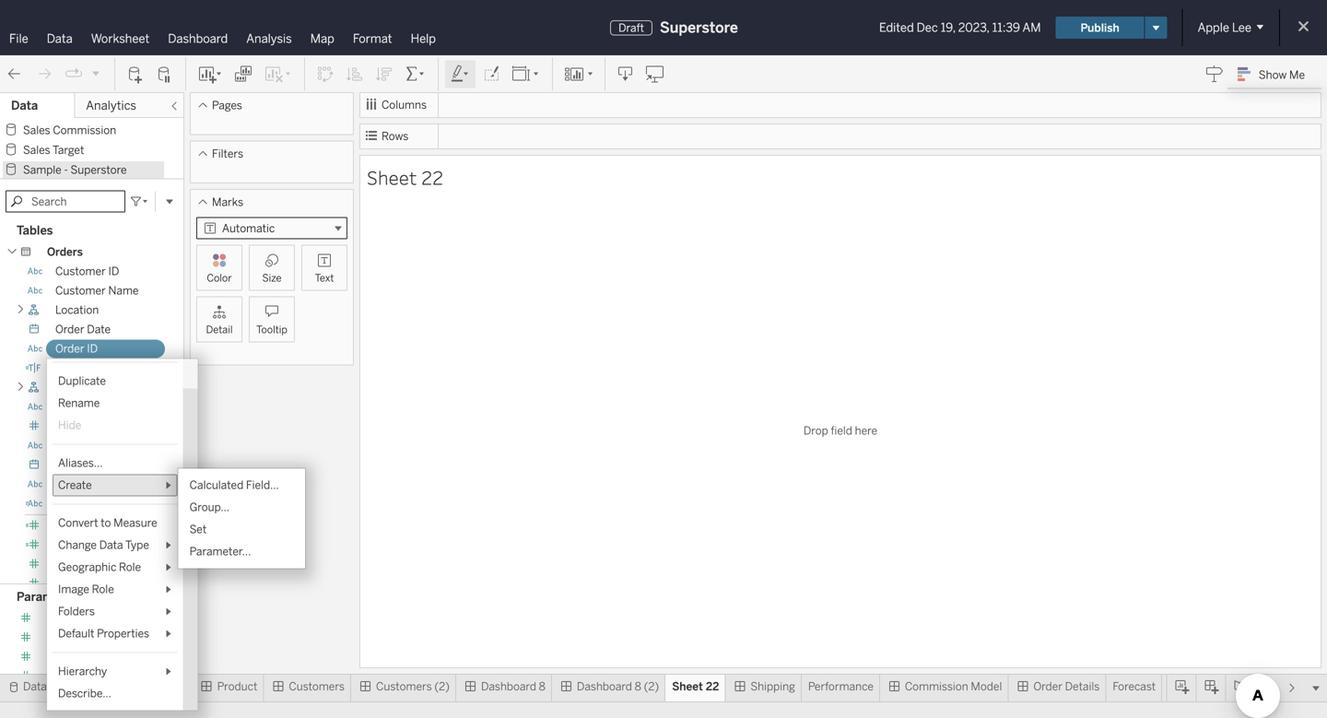 Task type: describe. For each thing, give the bounding box(es) containing it.
duplicate image
[[234, 65, 253, 83]]

default properties
[[58, 627, 149, 640]]

role for image role
[[92, 583, 114, 596]]

model
[[971, 680, 1002, 693]]

days for days to ship scheduled
[[55, 538, 80, 552]]

analytics
[[86, 98, 136, 113]]

draft
[[619, 21, 644, 34]]

customers for customers (2)
[[376, 680, 432, 693]]

change data type
[[58, 538, 149, 552]]

here
[[855, 424, 878, 437]]

1 (2) from the left
[[435, 680, 450, 693]]

ship for ship status
[[55, 497, 78, 510]]

id for customer id
[[108, 265, 119, 278]]

drop field here
[[804, 424, 878, 437]]

image role
[[58, 583, 114, 596]]

tooltip
[[256, 324, 288, 336]]

drop
[[804, 424, 828, 437]]

new worksheet image
[[197, 65, 223, 83]]

calculated
[[190, 479, 244, 492]]

change data type menu item
[[53, 534, 178, 556]]

scheduled
[[121, 538, 175, 552]]

publish button
[[1056, 17, 1145, 39]]

customers for customers
[[289, 680, 345, 693]]

hide
[[58, 419, 81, 432]]

geographic role
[[58, 561, 141, 574]]

marks
[[212, 195, 243, 209]]

order id
[[55, 342, 98, 355]]

highlight image
[[450, 65, 471, 83]]

sample - superstore
[[23, 163, 127, 177]]

dashboard for dashboard 8
[[481, 680, 536, 693]]

commission for commission rate
[[47, 650, 110, 664]]

apple
[[1198, 20, 1230, 35]]

sales for sales commission
[[23, 124, 50, 137]]

segment
[[55, 439, 101, 452]]

days to ship actual
[[55, 519, 153, 532]]

analysis
[[246, 31, 292, 46]]

growth
[[120, 670, 157, 683]]

customer for customer id
[[55, 265, 106, 278]]

0 horizontal spatial sheet
[[367, 165, 417, 190]]

0 vertical spatial superstore
[[660, 19, 738, 36]]

1 horizontal spatial 22
[[706, 680, 719, 693]]

edited dec 19, 2023, 11:39 am
[[879, 20, 1041, 35]]

id for order id
[[87, 342, 98, 355]]

sort ascending image
[[346, 65, 364, 83]]

role for geographic role
[[119, 561, 141, 574]]

0 vertical spatial sheet 22
[[367, 165, 443, 190]]

parameters
[[17, 590, 83, 604]]

show
[[1259, 68, 1287, 81]]

order profitable?
[[55, 361, 142, 375]]

rows
[[382, 130, 409, 143]]

hierarchy menu item
[[53, 661, 178, 683]]

orders
[[47, 245, 83, 259]]

pages
[[212, 99, 242, 112]]

calculated field... group... set parameter...
[[190, 479, 279, 558]]

days for days to ship actual
[[55, 519, 80, 532]]

duplicate
[[58, 374, 106, 388]]

id for row id
[[79, 420, 90, 433]]

data left new
[[23, 680, 47, 693]]

field...
[[246, 479, 279, 492]]

detail
[[206, 324, 233, 336]]

0 horizontal spatial superstore
[[70, 163, 127, 177]]

worksheet
[[91, 31, 150, 46]]

0 horizontal spatial 22
[[421, 165, 443, 190]]

show me button
[[1230, 60, 1322, 88]]

publish
[[1081, 21, 1120, 34]]

ship for ship mode
[[55, 478, 78, 491]]

1 horizontal spatial sheet
[[672, 680, 703, 693]]

dashboard for dashboard
[[168, 31, 228, 46]]

row id
[[55, 420, 90, 433]]

dashboard for dashboard 8 (2)
[[577, 680, 632, 693]]

profitable?
[[87, 361, 142, 375]]

11:39
[[992, 20, 1020, 35]]

parameter...
[[190, 545, 251, 558]]

describe...
[[58, 687, 111, 700]]

date for order date
[[87, 323, 111, 336]]

dashboard 8 (2)
[[577, 680, 659, 693]]

ship status
[[55, 497, 114, 510]]

data source
[[23, 680, 85, 693]]

me
[[1290, 68, 1305, 81]]

pause auto updates image
[[156, 65, 174, 83]]

source
[[49, 680, 85, 693]]

product id
[[55, 400, 109, 414]]

profit
[[55, 577, 83, 591]]

days to ship scheduled
[[55, 538, 175, 552]]

properties
[[97, 627, 149, 640]]

create menu item
[[53, 474, 178, 496]]

base
[[47, 612, 72, 625]]

field
[[831, 424, 853, 437]]

default
[[58, 627, 94, 640]]

data guide image
[[1206, 65, 1224, 83]]

shipping
[[751, 680, 795, 693]]

order for order id
[[55, 342, 84, 355]]

commission for commission model
[[905, 680, 969, 693]]

text
[[315, 272, 334, 284]]

color
[[207, 272, 232, 284]]

filters
[[212, 147, 243, 160]]

hide menu item
[[53, 414, 178, 437]]

data up replay animation image
[[47, 31, 73, 46]]

image
[[58, 583, 89, 596]]

show me
[[1259, 68, 1305, 81]]

rename
[[58, 396, 100, 410]]

am
[[1023, 20, 1041, 35]]

customer id
[[55, 265, 119, 278]]

mode
[[81, 478, 109, 491]]

to for actual
[[83, 519, 93, 532]]



Task type: vqa. For each thing, say whether or not it's contained in the screenshot.
1
no



Task type: locate. For each thing, give the bounding box(es) containing it.
(2)
[[435, 680, 450, 693], [644, 680, 659, 693]]

0 vertical spatial customer
[[55, 265, 106, 278]]

convert to measure
[[58, 516, 157, 530]]

days
[[55, 519, 80, 532], [55, 538, 80, 552]]

ship down days to ship actual
[[96, 538, 118, 552]]

ship up change data type
[[96, 519, 118, 532]]

folders menu item
[[53, 601, 178, 623]]

2 (2) from the left
[[644, 680, 659, 693]]

to for scheduled
[[83, 538, 93, 552]]

to
[[101, 516, 111, 530], [83, 519, 93, 532], [83, 538, 93, 552]]

1 vertical spatial sales
[[23, 143, 50, 157]]

ship up create
[[55, 458, 78, 472]]

geographic role menu item
[[53, 556, 178, 579]]

0 horizontal spatial rate
[[81, 631, 104, 644]]

date for ship date
[[81, 458, 104, 472]]

sheet 22 down rows
[[367, 165, 443, 190]]

fit image
[[512, 65, 541, 83]]

19,
[[941, 20, 956, 35]]

order for order details
[[1034, 680, 1063, 693]]

2 vertical spatial commission
[[905, 680, 969, 693]]

role down geographic role
[[92, 583, 114, 596]]

order up order id
[[55, 323, 84, 336]]

commission up target
[[53, 124, 116, 137]]

product
[[55, 381, 96, 394], [55, 400, 96, 414], [217, 680, 257, 693]]

to down status
[[101, 516, 111, 530]]

-
[[64, 163, 68, 177]]

Search text field
[[6, 190, 125, 213]]

1 horizontal spatial 8
[[635, 680, 642, 693]]

order down the order date
[[55, 342, 84, 355]]

id up hide 'menu item'
[[98, 400, 109, 414]]

forecast
[[1113, 680, 1156, 693]]

order date
[[55, 323, 111, 336]]

0 vertical spatial role
[[119, 561, 141, 574]]

churn
[[47, 631, 78, 644]]

1 days from the top
[[55, 519, 80, 532]]

1 vertical spatial date
[[81, 458, 104, 472]]

show/hide cards image
[[564, 65, 594, 83]]

role down type
[[119, 561, 141, 574]]

measure
[[114, 516, 157, 530]]

map
[[310, 31, 335, 46]]

1 horizontal spatial rate
[[113, 650, 136, 664]]

8 for dashboard 8
[[539, 680, 546, 693]]

open and edit this workbook in tableau desktop image
[[646, 65, 665, 83]]

superstore right -
[[70, 163, 127, 177]]

undo image
[[6, 65, 24, 83]]

1 vertical spatial commission
[[47, 650, 110, 664]]

superstore
[[660, 19, 738, 36], [70, 163, 127, 177]]

2023,
[[958, 20, 990, 35]]

folders
[[58, 605, 95, 618]]

ship
[[55, 458, 78, 472], [55, 478, 78, 491], [55, 497, 78, 510], [96, 519, 118, 532], [96, 538, 118, 552]]

location
[[55, 303, 99, 317]]

1 vertical spatial sheet
[[672, 680, 703, 693]]

ship mode
[[55, 478, 109, 491]]

2 days from the top
[[55, 538, 80, 552]]

id up order profitable?
[[87, 342, 98, 355]]

data inside "change data type" menu item
[[99, 538, 123, 552]]

id right the row
[[79, 420, 90, 433]]

name
[[108, 284, 139, 297]]

size
[[262, 272, 282, 284]]

columns
[[382, 98, 427, 112]]

22
[[421, 165, 443, 190], [706, 680, 719, 693]]

duplicate rename hide
[[58, 374, 106, 432]]

sheet right dashboard 8 (2)
[[672, 680, 703, 693]]

1 vertical spatial 22
[[706, 680, 719, 693]]

performance
[[808, 680, 874, 693]]

data
[[47, 31, 73, 46], [11, 98, 38, 113], [99, 538, 123, 552], [23, 680, 47, 693]]

status
[[81, 497, 114, 510]]

1 vertical spatial sheet 22
[[672, 680, 719, 693]]

2 customers from the left
[[376, 680, 432, 693]]

1 vertical spatial customer
[[55, 284, 106, 297]]

customer name
[[55, 284, 139, 297]]

rate up commission rate
[[81, 631, 104, 644]]

actual
[[121, 519, 153, 532]]

order for order profitable?
[[55, 361, 84, 375]]

commission rate
[[47, 650, 136, 664]]

0 horizontal spatial sheet 22
[[367, 165, 443, 190]]

22 left the shipping
[[706, 680, 719, 693]]

days up change
[[55, 519, 80, 532]]

dashboard
[[168, 31, 228, 46], [481, 680, 536, 693], [577, 680, 632, 693]]

1 horizontal spatial role
[[119, 561, 141, 574]]

row
[[55, 420, 77, 433]]

customers
[[289, 680, 345, 693], [376, 680, 432, 693]]

sales up sales target
[[23, 124, 50, 137]]

date down location
[[87, 323, 111, 336]]

sales for sales target
[[23, 143, 50, 157]]

1 8 from the left
[[539, 680, 546, 693]]

0 vertical spatial 22
[[421, 165, 443, 190]]

1 horizontal spatial (2)
[[644, 680, 659, 693]]

id for product id
[[98, 400, 109, 414]]

1 vertical spatial superstore
[[70, 163, 127, 177]]

replay animation image
[[90, 68, 101, 79]]

8
[[539, 680, 546, 693], [635, 680, 642, 693]]

change
[[58, 538, 97, 552]]

customer down orders
[[55, 265, 106, 278]]

sample
[[23, 163, 62, 177]]

0 vertical spatial sheet
[[367, 165, 417, 190]]

totals image
[[405, 65, 427, 83]]

new data source image
[[126, 65, 145, 83]]

customer for customer name
[[55, 284, 106, 297]]

sheet down rows
[[367, 165, 417, 190]]

order
[[55, 323, 84, 336], [55, 342, 84, 355], [55, 361, 84, 375], [1034, 680, 1063, 693]]

ship for ship date
[[55, 458, 78, 472]]

commission up the hierarchy
[[47, 650, 110, 664]]

order for order date
[[55, 323, 84, 336]]

0 vertical spatial days
[[55, 519, 80, 532]]

1 customers from the left
[[289, 680, 345, 693]]

rate down properties in the left bottom of the page
[[113, 650, 136, 664]]

swap rows and columns image
[[316, 65, 335, 83]]

format workbook image
[[482, 65, 501, 83]]

target
[[53, 143, 84, 157]]

sheet 22
[[367, 165, 443, 190], [672, 680, 719, 693]]

details
[[1065, 680, 1100, 693]]

commission model
[[905, 680, 1002, 693]]

0 vertical spatial commission
[[53, 124, 116, 137]]

sales
[[23, 124, 50, 137], [23, 143, 50, 157]]

id
[[108, 265, 119, 278], [87, 342, 98, 355], [98, 400, 109, 414], [79, 420, 90, 433]]

download image
[[617, 65, 635, 83]]

new business growth
[[47, 670, 157, 683]]

rate for churn rate
[[81, 631, 104, 644]]

8 for dashboard 8 (2)
[[635, 680, 642, 693]]

2 customer from the top
[[55, 284, 106, 297]]

data down days to ship actual
[[99, 538, 123, 552]]

role inside menu item
[[92, 583, 114, 596]]

1 horizontal spatial customers
[[376, 680, 432, 693]]

set
[[190, 523, 207, 536]]

replay animation image
[[65, 65, 83, 83]]

1 sales from the top
[[23, 124, 50, 137]]

product right overview
[[217, 680, 257, 693]]

salary
[[75, 612, 107, 625]]

sales target
[[23, 143, 84, 157]]

2 vertical spatial product
[[217, 680, 257, 693]]

convert
[[58, 516, 98, 530]]

data down undo icon
[[11, 98, 38, 113]]

new
[[47, 670, 69, 683]]

0 horizontal spatial role
[[92, 583, 114, 596]]

rate for commission rate
[[113, 650, 136, 664]]

sheet 22 left the shipping
[[672, 680, 719, 693]]

commission
[[53, 124, 116, 137], [47, 650, 110, 664], [905, 680, 969, 693]]

ship down ship date
[[55, 478, 78, 491]]

group...
[[190, 501, 230, 514]]

type
[[125, 538, 149, 552]]

0 horizontal spatial 8
[[539, 680, 546, 693]]

dashboard 8
[[481, 680, 546, 693]]

0 horizontal spatial dashboard
[[168, 31, 228, 46]]

0 vertical spatial sales
[[23, 124, 50, 137]]

1 customer from the top
[[55, 265, 106, 278]]

superstore up open and edit this workbook in tableau desktop image
[[660, 19, 738, 36]]

1 horizontal spatial dashboard
[[481, 680, 536, 693]]

date
[[87, 323, 111, 336], [81, 458, 104, 472]]

help
[[411, 31, 436, 46]]

overview
[[140, 680, 186, 693]]

0 vertical spatial date
[[87, 323, 111, 336]]

1 vertical spatial days
[[55, 538, 80, 552]]

0 vertical spatial rate
[[81, 631, 104, 644]]

edited
[[879, 20, 914, 35]]

base salary
[[47, 612, 107, 625]]

sort descending image
[[375, 65, 394, 83]]

tables
[[17, 223, 53, 238]]

default properties menu item
[[53, 623, 178, 645]]

aliases...
[[58, 456, 103, 470]]

order left details
[[1034, 680, 1063, 693]]

commission left the model
[[905, 680, 969, 693]]

2 8 from the left
[[635, 680, 642, 693]]

1 vertical spatial role
[[92, 583, 114, 596]]

0 vertical spatial product
[[55, 381, 96, 394]]

hierarchy
[[58, 665, 107, 678]]

id up name
[[108, 265, 119, 278]]

product up hide
[[55, 400, 96, 414]]

lee
[[1232, 20, 1252, 35]]

customer up location
[[55, 284, 106, 297]]

order down order id
[[55, 361, 84, 375]]

days up the discount
[[55, 538, 80, 552]]

to up change
[[83, 519, 93, 532]]

redo image
[[35, 65, 53, 83]]

22 down columns
[[421, 165, 443, 190]]

geographic
[[58, 561, 116, 574]]

date up mode
[[81, 458, 104, 472]]

sales up sample
[[23, 143, 50, 157]]

2 horizontal spatial dashboard
[[577, 680, 632, 693]]

1 vertical spatial product
[[55, 400, 96, 414]]

1 horizontal spatial sheet 22
[[672, 680, 719, 693]]

dec
[[917, 20, 938, 35]]

to up the discount
[[83, 538, 93, 552]]

0 horizontal spatial (2)
[[435, 680, 450, 693]]

ship down create
[[55, 497, 78, 510]]

collapse image
[[169, 100, 180, 112]]

1 vertical spatial rate
[[113, 650, 136, 664]]

order details
[[1034, 680, 1100, 693]]

product up rename
[[55, 381, 96, 394]]

0 horizontal spatial customers
[[289, 680, 345, 693]]

clear sheet image
[[264, 65, 293, 83]]

ship date
[[55, 458, 104, 472]]

image role menu item
[[53, 579, 178, 601]]

customers (2)
[[376, 680, 450, 693]]

2 sales from the top
[[23, 143, 50, 157]]

1 horizontal spatial superstore
[[660, 19, 738, 36]]

role inside menu item
[[119, 561, 141, 574]]



